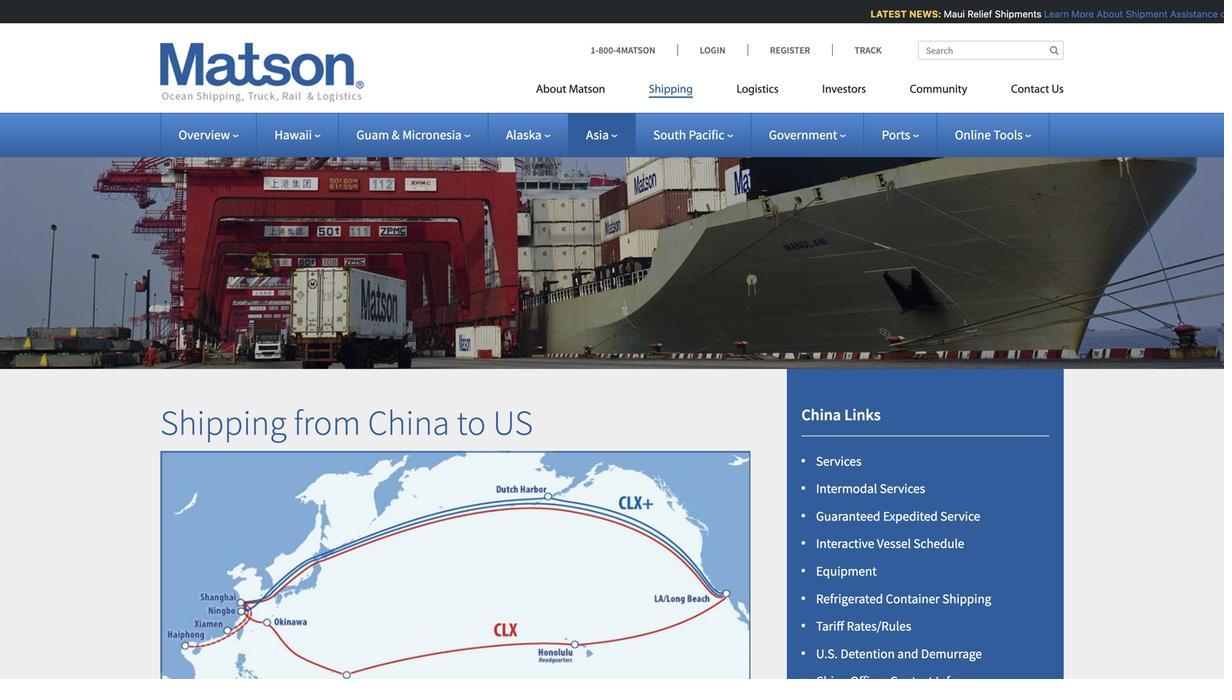 Task type: locate. For each thing, give the bounding box(es) containing it.
government link
[[769, 127, 846, 143]]

u.s. detention and demurrage
[[816, 646, 982, 663]]

intermodal
[[816, 481, 877, 497]]

ports
[[882, 127, 911, 143]]

guam
[[357, 127, 389, 143]]

detention
[[841, 646, 895, 663]]

or
[[1217, 8, 1224, 19]]

shipping
[[649, 84, 693, 96], [160, 401, 287, 445], [943, 591, 992, 608]]

micronesia
[[402, 127, 462, 143]]

china left links
[[802, 405, 841, 425]]

to
[[457, 401, 486, 445]]

online
[[955, 127, 991, 143]]

about inside top menu navigation
[[536, 84, 567, 96]]

guam image
[[263, 590, 427, 680]]

tools
[[994, 127, 1023, 143]]

okinawa image
[[183, 539, 347, 680]]

guam & micronesia
[[357, 127, 462, 143]]

refrigerated container shipping link
[[816, 591, 992, 608]]

&
[[392, 127, 400, 143]]

1 horizontal spatial shipping
[[649, 84, 693, 96]]

shipment
[[1122, 8, 1164, 19]]

services up intermodal
[[816, 454, 862, 470]]

xiamen image
[[142, 549, 306, 680], [105, 563, 269, 680]]

online tools link
[[955, 127, 1032, 143]]

guam & micronesia link
[[357, 127, 471, 143]]

refrigerated container shipping
[[816, 591, 992, 608]]

latest
[[867, 8, 903, 19]]

0 vertical spatial about
[[1093, 8, 1120, 19]]

tariff
[[816, 619, 844, 635]]

learn more about shipment assistance or link
[[1041, 8, 1224, 19]]

1 horizontal spatial about
[[1093, 8, 1120, 19]]

guaranteed
[[816, 509, 881, 525]]

more
[[1068, 8, 1090, 19]]

rates/rules
[[847, 619, 912, 635]]

learn
[[1041, 8, 1065, 19]]

1-800-4matson
[[591, 44, 656, 56]]

interactive
[[816, 536, 875, 553]]

login link
[[677, 44, 748, 56]]

from
[[294, 401, 361, 445]]

refrigerated
[[816, 591, 883, 608]]

shipping inside top menu navigation
[[649, 84, 693, 96]]

us
[[1052, 84, 1064, 96]]

guaranteed expedited service
[[816, 509, 981, 525]]

long beach image
[[648, 509, 812, 673]]

1-
[[591, 44, 599, 56]]

Search search field
[[918, 41, 1064, 60]]

1 vertical spatial shipping
[[160, 401, 287, 445]]

shipping from china to us
[[160, 401, 533, 445]]

relief
[[964, 8, 989, 19]]

0 horizontal spatial services
[[816, 454, 862, 470]]

about left matson
[[536, 84, 567, 96]]

links
[[845, 405, 881, 425]]

china inside section
[[802, 405, 841, 425]]

china links section
[[769, 369, 1082, 680]]

search image
[[1050, 46, 1059, 55]]

register link
[[748, 44, 832, 56]]

1 vertical spatial about
[[536, 84, 567, 96]]

ningbo image
[[158, 532, 322, 680]]

south
[[653, 127, 686, 143]]

track link
[[832, 44, 882, 56]]

interactive vessel schedule
[[816, 536, 965, 553]]

about
[[1093, 8, 1120, 19], [536, 84, 567, 96]]

about right more
[[1093, 8, 1120, 19]]

dutch harbor image
[[465, 413, 629, 577]]

tariff rates/rules link
[[816, 619, 912, 635]]

0 vertical spatial shipping
[[649, 84, 693, 96]]

investors link
[[801, 77, 888, 107]]

equipment link
[[816, 564, 877, 580]]

overview link
[[179, 127, 239, 143]]

assistance
[[1167, 8, 1214, 19]]

2 horizontal spatial shipping
[[943, 591, 992, 608]]

demurrage
[[921, 646, 982, 663]]

2 vertical spatial shipping
[[943, 591, 992, 608]]

china
[[368, 401, 450, 445], [802, 405, 841, 425]]

login
[[700, 44, 726, 56]]

container
[[886, 591, 940, 608]]

1-800-4matson link
[[591, 44, 677, 56]]

guaranteed expedited service link
[[816, 509, 981, 525]]

equipment
[[816, 564, 877, 580]]

overview
[[179, 127, 230, 143]]

services up guaranteed expedited service link
[[880, 481, 926, 497]]

china left to
[[368, 401, 450, 445]]

0 horizontal spatial about
[[536, 84, 567, 96]]

None search field
[[918, 41, 1064, 60]]

0 horizontal spatial shipping
[[160, 401, 287, 445]]

1 vertical spatial services
[[880, 481, 926, 497]]

services
[[816, 454, 862, 470], [880, 481, 926, 497]]

1 horizontal spatial china
[[802, 405, 841, 425]]

asia
[[586, 127, 609, 143]]

0 vertical spatial services
[[816, 454, 862, 470]]

china links
[[802, 405, 881, 425]]



Task type: describe. For each thing, give the bounding box(es) containing it.
800-
[[599, 44, 616, 56]]

hawaii
[[275, 127, 312, 143]]

service
[[941, 509, 981, 525]]

tariff rates/rules
[[816, 619, 912, 635]]

hawaii link
[[275, 127, 321, 143]]

expedited
[[883, 509, 938, 525]]

intermodal services link
[[816, 481, 926, 497]]

asia link
[[586, 127, 618, 143]]

4matson
[[616, 44, 656, 56]]

shipping for shipping from china to us
[[160, 401, 287, 445]]

south pacific link
[[653, 127, 733, 143]]

alaska
[[506, 127, 542, 143]]

top menu navigation
[[536, 77, 1064, 107]]

maui
[[940, 8, 961, 19]]

register
[[770, 44, 810, 56]]

south pacific
[[653, 127, 725, 143]]

track
[[855, 44, 882, 56]]

pacific
[[689, 127, 725, 143]]

honolulu image
[[492, 560, 656, 680]]

shipping link
[[627, 77, 715, 107]]

contact us link
[[989, 77, 1064, 107]]

u.s. detention and demurrage link
[[816, 646, 982, 663]]

services link
[[816, 454, 862, 470]]

news:
[[906, 8, 938, 19]]

logistics
[[737, 84, 779, 96]]

alaska link
[[506, 127, 551, 143]]

latest news: maui relief shipments learn more about shipment assistance or
[[867, 8, 1224, 19]]

about matson link
[[536, 77, 627, 107]]

matson containership manulani at terminal preparing to ship from china. image
[[0, 134, 1224, 369]]

shangai image
[[157, 518, 321, 680]]

community
[[910, 84, 968, 96]]

contact
[[1011, 84, 1050, 96]]

online tools
[[955, 127, 1023, 143]]

us
[[493, 401, 533, 445]]

shipping inside the china links section
[[943, 591, 992, 608]]

community link
[[888, 77, 989, 107]]

blue matson logo with ocean, shipping, truck, rail and logistics written beneath it. image
[[160, 43, 364, 103]]

and
[[898, 646, 919, 663]]

matson
[[569, 84, 605, 96]]

shipments
[[991, 8, 1038, 19]]

investors
[[823, 84, 866, 96]]

interactive vessel schedule link
[[816, 536, 965, 553]]

contact us
[[1011, 84, 1064, 96]]

ports link
[[882, 127, 919, 143]]

shipping for shipping
[[649, 84, 693, 96]]

china– long beach express image
[[160, 451, 751, 680]]

vessel
[[877, 536, 911, 553]]

about matson
[[536, 84, 605, 96]]

u.s.
[[816, 646, 838, 663]]

intermodal services
[[816, 481, 926, 497]]

1 horizontal spatial services
[[880, 481, 926, 497]]

schedule
[[914, 536, 965, 553]]

government
[[769, 127, 838, 143]]

logistics link
[[715, 77, 801, 107]]

0 horizontal spatial china
[[368, 401, 450, 445]]



Task type: vqa. For each thing, say whether or not it's contained in the screenshot.
Overview link
yes



